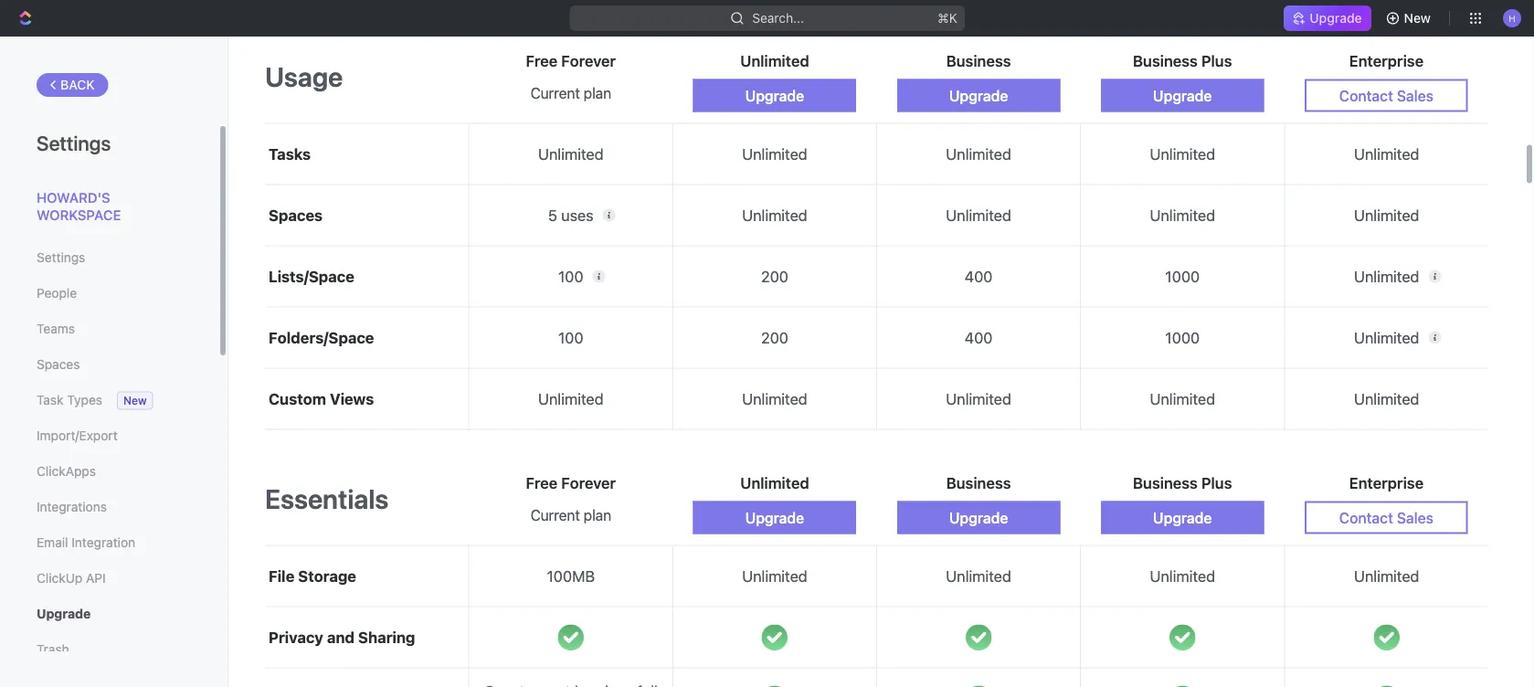 Task type: describe. For each thing, give the bounding box(es) containing it.
clickapps link
[[37, 456, 182, 487]]

0 vertical spatial spaces
[[269, 206, 323, 224]]

clickapps
[[37, 464, 96, 479]]

custom views
[[269, 390, 374, 408]]

workspace
[[37, 207, 121, 223]]

plus for essentials
[[1201, 474, 1232, 492]]

current for essentials
[[530, 506, 580, 524]]

storage
[[298, 567, 356, 585]]

uses
[[561, 206, 593, 224]]

enterprise for essentials
[[1349, 474, 1424, 492]]

2 check image from the left
[[762, 624, 788, 650]]

import/export
[[37, 428, 118, 443]]

400 for lists/space
[[965, 267, 993, 285]]

howard's
[[37, 189, 110, 205]]

free for usage
[[526, 52, 558, 70]]

current plan for essentials
[[530, 506, 611, 524]]

settings element
[[0, 37, 228, 687]]

email integration
[[37, 535, 135, 550]]

contact for usage
[[1339, 87, 1393, 104]]

free forever for usage
[[526, 52, 616, 70]]

5 uses
[[548, 206, 593, 224]]

types
[[67, 392, 102, 407]]

back
[[60, 77, 95, 92]]

contact for essentials
[[1339, 509, 1393, 526]]

1000 for lists/space
[[1165, 267, 1200, 285]]

2 settings from the top
[[37, 250, 85, 265]]

file
[[269, 567, 294, 585]]

custom
[[269, 390, 326, 408]]

contact sales button for usage
[[1305, 79, 1468, 112]]

1 horizontal spatial upgrade link
[[1284, 5, 1371, 31]]

sharing
[[358, 628, 415, 646]]

⌘k
[[937, 11, 957, 26]]

sales for essentials
[[1397, 509, 1434, 526]]

folders/space
[[269, 329, 374, 346]]

integration
[[72, 535, 135, 550]]

200 for lists/space
[[761, 267, 788, 285]]

tasks
[[269, 145, 311, 163]]

1 check image from the left
[[558, 624, 584, 650]]

essentials
[[265, 483, 389, 514]]

enterprise for usage
[[1349, 52, 1424, 70]]

free forever for essentials
[[526, 474, 616, 492]]

contact sales button for essentials
[[1305, 501, 1468, 534]]

spaces link
[[37, 349, 182, 380]]

plan for essentials
[[584, 506, 611, 524]]

business plus for usage
[[1133, 52, 1232, 70]]

current plan for usage
[[530, 84, 611, 102]]

forever for usage
[[561, 52, 616, 70]]

business plus for essentials
[[1133, 474, 1232, 492]]



Task type: locate. For each thing, give the bounding box(es) containing it.
1 vertical spatial upgrade link
[[37, 598, 182, 630]]

email
[[37, 535, 68, 550]]

1 enterprise from the top
[[1349, 52, 1424, 70]]

1 vertical spatial spaces
[[37, 357, 80, 372]]

0 vertical spatial sales
[[1397, 87, 1434, 104]]

people link
[[37, 278, 182, 309]]

upgrade
[[1310, 11, 1362, 26], [745, 87, 804, 104], [949, 87, 1008, 104], [1153, 87, 1212, 104], [745, 509, 804, 526], [949, 509, 1008, 526], [1153, 509, 1212, 526], [37, 606, 91, 621]]

1 contact sales button from the top
[[1305, 79, 1468, 112]]

forever
[[561, 52, 616, 70], [561, 474, 616, 492]]

2 contact sales from the top
[[1339, 509, 1434, 526]]

settings up howard's
[[37, 131, 111, 154]]

spaces inside settings 'element'
[[37, 357, 80, 372]]

2 contact from the top
[[1339, 509, 1393, 526]]

0 vertical spatial enterprise
[[1349, 52, 1424, 70]]

200
[[761, 267, 788, 285], [761, 329, 788, 346]]

0 vertical spatial 200
[[761, 267, 788, 285]]

free forever
[[526, 52, 616, 70], [526, 474, 616, 492]]

current for usage
[[530, 84, 580, 102]]

0 vertical spatial new
[[1404, 11, 1431, 26]]

teams
[[37, 321, 75, 336]]

1 vertical spatial free forever
[[526, 474, 616, 492]]

teams link
[[37, 313, 182, 344]]

trash
[[37, 642, 69, 657]]

1 vertical spatial sales
[[1397, 509, 1434, 526]]

free for essentials
[[526, 474, 558, 492]]

and
[[327, 628, 355, 646]]

task
[[37, 392, 63, 407]]

1 vertical spatial contact sales button
[[1305, 501, 1468, 534]]

1 vertical spatial current plan
[[530, 506, 611, 524]]

howard's workspace
[[37, 189, 121, 223]]

1 horizontal spatial spaces
[[269, 206, 323, 224]]

settings up the people
[[37, 250, 85, 265]]

4 check image from the left
[[1374, 624, 1400, 650]]

0 horizontal spatial upgrade link
[[37, 598, 182, 630]]

1 plan from the top
[[584, 84, 611, 102]]

400 for folders/space
[[965, 329, 993, 346]]

spaces
[[269, 206, 323, 224], [37, 357, 80, 372]]

settings link
[[37, 242, 182, 273]]

1 vertical spatial enterprise
[[1349, 474, 1424, 492]]

contact sales button
[[1305, 79, 1468, 112], [1305, 501, 1468, 534]]

2 forever from the top
[[561, 474, 616, 492]]

plan
[[584, 84, 611, 102], [584, 506, 611, 524]]

0 horizontal spatial new
[[123, 394, 147, 407]]

1 plus from the top
[[1201, 52, 1232, 70]]

1 vertical spatial 1000
[[1165, 329, 1200, 346]]

check image
[[1169, 624, 1196, 650]]

1 vertical spatial 100
[[558, 329, 583, 346]]

1 vertical spatial forever
[[561, 474, 616, 492]]

2 400 from the top
[[965, 329, 993, 346]]

1 100 from the top
[[558, 267, 583, 285]]

0 vertical spatial settings
[[37, 131, 111, 154]]

1000 for folders/space
[[1165, 329, 1200, 346]]

api
[[86, 571, 106, 586]]

0 vertical spatial current plan
[[530, 84, 611, 102]]

2 enterprise from the top
[[1349, 474, 1424, 492]]

0 vertical spatial 400
[[965, 267, 993, 285]]

1 horizontal spatial new
[[1404, 11, 1431, 26]]

free
[[526, 52, 558, 70], [526, 474, 558, 492]]

2 sales from the top
[[1397, 509, 1434, 526]]

contact
[[1339, 87, 1393, 104], [1339, 509, 1393, 526]]

integrations
[[37, 499, 107, 514]]

1 vertical spatial business plus
[[1133, 474, 1232, 492]]

2 1000 from the top
[[1165, 329, 1200, 346]]

1 settings from the top
[[37, 131, 111, 154]]

1 current plan from the top
[[530, 84, 611, 102]]

views
[[330, 390, 374, 408]]

check image
[[558, 624, 584, 650], [762, 624, 788, 650], [966, 624, 992, 650], [1374, 624, 1400, 650]]

new
[[1404, 11, 1431, 26], [123, 394, 147, 407]]

integrations link
[[37, 492, 182, 523]]

1 vertical spatial 400
[[965, 329, 993, 346]]

contact sales for essentials
[[1339, 509, 1434, 526]]

2 current plan from the top
[[530, 506, 611, 524]]

sales for usage
[[1397, 87, 1434, 104]]

3 check image from the left
[[966, 624, 992, 650]]

h
[[1509, 13, 1516, 23]]

spaces down teams
[[37, 357, 80, 372]]

1 400 from the top
[[965, 267, 993, 285]]

1 vertical spatial plus
[[1201, 474, 1232, 492]]

0 vertical spatial business plus
[[1133, 52, 1232, 70]]

spaces down tasks
[[269, 206, 323, 224]]

clickup api
[[37, 571, 106, 586]]

2 business plus from the top
[[1133, 474, 1232, 492]]

business
[[946, 52, 1011, 70], [1133, 52, 1198, 70], [946, 474, 1011, 492], [1133, 474, 1198, 492]]

current
[[530, 84, 580, 102], [530, 506, 580, 524]]

2 free forever from the top
[[526, 474, 616, 492]]

contact sales for usage
[[1339, 87, 1434, 104]]

lists/space
[[269, 267, 354, 285]]

1 free forever from the top
[[526, 52, 616, 70]]

1 free from the top
[[526, 52, 558, 70]]

100mb
[[547, 567, 595, 585]]

0 vertical spatial contact sales button
[[1305, 79, 1468, 112]]

plus for usage
[[1201, 52, 1232, 70]]

people
[[37, 286, 77, 301]]

settings
[[37, 131, 111, 154], [37, 250, 85, 265]]

2 current from the top
[[530, 506, 580, 524]]

upgrade link
[[1284, 5, 1371, 31], [37, 598, 182, 630]]

0 vertical spatial free
[[526, 52, 558, 70]]

1 current from the top
[[530, 84, 580, 102]]

task types
[[37, 392, 102, 407]]

upgrade link down clickup api link
[[37, 598, 182, 630]]

enterprise
[[1349, 52, 1424, 70], [1349, 474, 1424, 492]]

upgrade link left new button
[[1284, 5, 1371, 31]]

1 1000 from the top
[[1165, 267, 1200, 285]]

sales
[[1397, 87, 1434, 104], [1397, 509, 1434, 526]]

0 vertical spatial 100
[[558, 267, 583, 285]]

current plan
[[530, 84, 611, 102], [530, 506, 611, 524]]

2 plus from the top
[[1201, 474, 1232, 492]]

contact sales
[[1339, 87, 1434, 104], [1339, 509, 1434, 526]]

1000
[[1165, 267, 1200, 285], [1165, 329, 1200, 346]]

trash link
[[37, 634, 182, 665]]

unlimited
[[740, 52, 809, 70], [538, 145, 604, 163], [742, 145, 807, 163], [946, 145, 1011, 163], [1150, 145, 1215, 163], [1354, 145, 1419, 163], [742, 206, 807, 224], [946, 206, 1011, 224], [1150, 206, 1215, 224], [1354, 206, 1419, 224], [1354, 267, 1419, 285], [1354, 329, 1419, 346], [538, 390, 604, 408], [742, 390, 807, 408], [946, 390, 1011, 408], [1150, 390, 1215, 408], [1354, 390, 1419, 408], [740, 474, 809, 492], [742, 567, 807, 585], [946, 567, 1011, 585], [1150, 567, 1215, 585], [1354, 567, 1419, 585]]

2 100 from the top
[[558, 329, 583, 346]]

file storage
[[269, 567, 356, 585]]

0 vertical spatial 1000
[[1165, 267, 1200, 285]]

clickup
[[37, 571, 82, 586]]

new inside button
[[1404, 11, 1431, 26]]

1 vertical spatial contact sales
[[1339, 509, 1434, 526]]

1 contact sales from the top
[[1339, 87, 1434, 104]]

plan for usage
[[584, 84, 611, 102]]

1 sales from the top
[[1397, 87, 1434, 104]]

email integration link
[[37, 527, 182, 558]]

200 for folders/space
[[761, 329, 788, 346]]

0 vertical spatial plan
[[584, 84, 611, 102]]

2 plan from the top
[[584, 506, 611, 524]]

import/export link
[[37, 420, 182, 451]]

upgrade inside settings 'element'
[[37, 606, 91, 621]]

1 vertical spatial plan
[[584, 506, 611, 524]]

2 contact sales button from the top
[[1305, 501, 1468, 534]]

business plus
[[1133, 52, 1232, 70], [1133, 474, 1232, 492]]

plus
[[1201, 52, 1232, 70], [1201, 474, 1232, 492]]

2 200 from the top
[[761, 329, 788, 346]]

1 vertical spatial new
[[123, 394, 147, 407]]

1 200 from the top
[[761, 267, 788, 285]]

new inside settings 'element'
[[123, 394, 147, 407]]

0 vertical spatial free forever
[[526, 52, 616, 70]]

privacy
[[269, 628, 323, 646]]

1 vertical spatial contact
[[1339, 509, 1393, 526]]

back link
[[37, 73, 108, 97]]

0 vertical spatial current
[[530, 84, 580, 102]]

0 vertical spatial contact
[[1339, 87, 1393, 104]]

search...
[[752, 11, 804, 26]]

1 vertical spatial current
[[530, 506, 580, 524]]

1 vertical spatial settings
[[37, 250, 85, 265]]

0 vertical spatial upgrade link
[[1284, 5, 1371, 31]]

5
[[548, 206, 557, 224]]

h button
[[1497, 4, 1527, 33]]

new button
[[1378, 4, 1442, 33]]

400
[[965, 267, 993, 285], [965, 329, 993, 346]]

1 forever from the top
[[561, 52, 616, 70]]

0 horizontal spatial spaces
[[37, 357, 80, 372]]

1 business plus from the top
[[1133, 52, 1232, 70]]

0 vertical spatial contact sales
[[1339, 87, 1434, 104]]

forever for essentials
[[561, 474, 616, 492]]

2 free from the top
[[526, 474, 558, 492]]

1 vertical spatial free
[[526, 474, 558, 492]]

1 vertical spatial 200
[[761, 329, 788, 346]]

privacy and sharing
[[269, 628, 415, 646]]

100
[[558, 267, 583, 285], [558, 329, 583, 346]]

0 vertical spatial plus
[[1201, 52, 1232, 70]]

clickup api link
[[37, 563, 182, 594]]

upgrade button
[[693, 79, 856, 112], [897, 79, 1060, 112], [1101, 79, 1264, 112], [693, 501, 856, 534], [897, 501, 1060, 534], [1101, 501, 1264, 534]]

1 contact from the top
[[1339, 87, 1393, 104]]

0 vertical spatial forever
[[561, 52, 616, 70]]

usage
[[265, 60, 343, 92]]



Task type: vqa. For each thing, say whether or not it's contained in the screenshot.
200
yes



